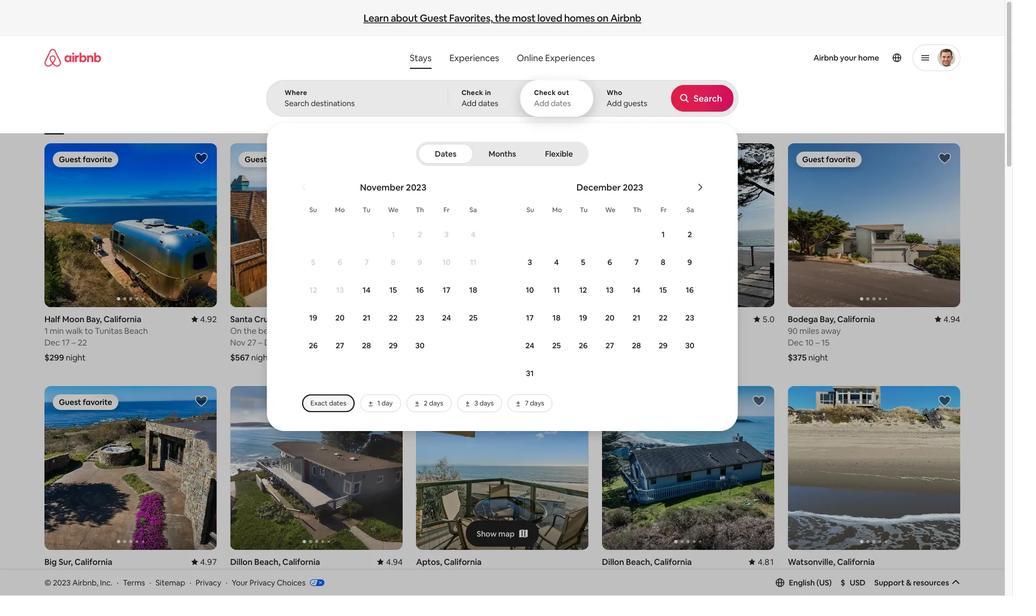 Task type: vqa. For each thing, say whether or not it's contained in the screenshot.
left "4.86"
no



Task type: locate. For each thing, give the bounding box(es) containing it.
to inside half moon bay, california 1 min walk to tunitas beach dec 17 – 22 $299 night
[[85, 325, 93, 336]]

3 button
[[434, 221, 460, 248], [517, 249, 544, 276]]

5
[[311, 257, 316, 267], [581, 257, 586, 267], [618, 337, 622, 348]]

cruz,
[[254, 314, 275, 325]]

dates for check in add dates
[[479, 98, 499, 108]]

brazil inside dillon beach, california near brazil beach nov 26 – dec 1
[[251, 568, 271, 579]]

21
[[363, 313, 371, 323], [633, 313, 641, 323]]

1 vertical spatial 4 button
[[544, 249, 570, 276]]

add inside check in add dates
[[462, 98, 477, 108]]

29 down bodega bay, california
[[659, 341, 668, 351]]

1 vertical spatial walk
[[439, 568, 456, 579]]

nov up $567
[[230, 337, 246, 348]]

29 button down 4.9 out of 5 average rating image
[[380, 332, 407, 359]]

· right terms link
[[150, 578, 151, 588]]

to left tunitas
[[85, 325, 93, 336]]

the down santa
[[244, 325, 257, 336]]

25
[[469, 313, 478, 323], [553, 341, 561, 351], [61, 580, 71, 591]]

1 vertical spatial 24 button
[[517, 332, 544, 359]]

support
[[875, 578, 905, 588]]

dec right your
[[265, 580, 280, 591]]

december 2023
[[577, 181, 644, 193]]

dillon for dillon beach, california near brazil beach nov 26 – dec 1
[[230, 557, 253, 568]]

2 vertical spatial 25
[[61, 580, 71, 591]]

the inside santa cruz, california on the beach nov 27 – dec 2 $567 night
[[244, 325, 257, 336]]

17
[[443, 285, 451, 295], [526, 313, 534, 323], [62, 337, 70, 348]]

1 horizontal spatial night
[[251, 352, 271, 363]]

2 privacy from the left
[[250, 578, 275, 588]]

beach, for dillon beach, california near brazil beach nov 26 – dec 1
[[254, 557, 281, 568]]

online experiences
[[517, 52, 595, 63]]

dates right exact
[[329, 399, 347, 408]]

0 horizontal spatial sa
[[470, 206, 477, 214]]

night right $375
[[809, 352, 829, 363]]

2 horizontal spatial days
[[530, 399, 545, 408]]

stays button
[[401, 47, 441, 69]]

california inside dillon beach, california near brazil beach nov 26 – dec 1
[[283, 557, 320, 568]]

8 for 1st the 8 "button" from right
[[661, 257, 666, 267]]

walk down "moon"
[[66, 325, 83, 336]]

1 20 from the left
[[336, 313, 345, 323]]

learn about guest favorites, the most loved homes on airbnb
[[364, 12, 642, 25]]

1 th from the left
[[416, 206, 424, 214]]

walk down aptos,
[[439, 568, 456, 579]]

30 left inc.
[[79, 580, 88, 591]]

to inside "aptos, california 4 min walk to rio del mar beach"
[[458, 568, 467, 579]]

0 horizontal spatial 20
[[336, 313, 345, 323]]

2 night from the left
[[251, 352, 271, 363]]

tu down november
[[363, 206, 371, 214]]

1 horizontal spatial 5
[[581, 257, 586, 267]]

the for on
[[244, 325, 257, 336]]

sur,
[[59, 557, 73, 568]]

1 horizontal spatial fr
[[661, 206, 667, 214]]

21 up jan 5 – 10 at the right of page
[[633, 313, 641, 323]]

– inside big sur, california 91 miles away nov 25 – 30
[[73, 580, 77, 591]]

favorites,
[[450, 12, 493, 25]]

21 button up jan 5 – 10 at the right of page
[[624, 305, 650, 331]]

california inside half moon bay, california 1 min walk to tunitas beach dec 17 – 22 $299 night
[[104, 314, 141, 325]]

15 inside bodega bay, california 90 miles away dec 10 – 15 $375 night
[[822, 337, 830, 348]]

None search field
[[267, 36, 1014, 431]]

22 for 1st 22 button from the left
[[389, 313, 398, 323]]

1 experiences from the left
[[450, 52, 500, 63]]

1 vertical spatial min
[[423, 568, 437, 579]]

th down the november 2023
[[416, 206, 424, 214]]

1 horizontal spatial tu
[[580, 206, 588, 214]]

1 7 button from the left
[[354, 249, 380, 276]]

1 vertical spatial away
[[76, 568, 96, 579]]

15
[[390, 285, 397, 295], [660, 285, 668, 295], [822, 337, 830, 348]]

3 bay, from the left
[[820, 314, 836, 325]]

25 left jan
[[553, 341, 561, 351]]

4.9 for 4.9 out of 5 average rating icon
[[577, 314, 589, 325]]

we down december 2023
[[606, 206, 616, 214]]

add to wishlist: moss landing, california image
[[567, 152, 580, 165]]

airbnb right on
[[611, 12, 642, 25]]

0 horizontal spatial away
[[76, 568, 96, 579]]

add to wishlist: half moon bay, california image
[[195, 152, 208, 165]]

2 inside santa cruz, california on the beach nov 27 – dec 2 $567 night
[[282, 337, 286, 348]]

1 1 button from the left
[[380, 221, 407, 248]]

24
[[442, 313, 451, 323], [526, 341, 535, 351]]

flexible button
[[532, 144, 587, 164]]

24 button up nov 26 – dec 1
[[434, 305, 460, 331]]

1 vertical spatial 17 button
[[517, 305, 544, 331]]

1 19 button from the left
[[300, 305, 327, 331]]

7 for second 7 button from the left
[[635, 257, 639, 267]]

cabins
[[301, 118, 323, 126]]

18 button
[[460, 277, 487, 303], [544, 305, 570, 331]]

20 for 2nd "20" button from the right
[[336, 313, 345, 323]]

1 horizontal spatial 15
[[660, 285, 668, 295]]

· left your
[[226, 578, 228, 588]]

nov inside santa cruz, california on the beach nov 27 – dec 2 $567 night
[[230, 337, 246, 348]]

watsonville,
[[788, 557, 836, 568]]

&
[[907, 578, 912, 588]]

0 horizontal spatial experiences
[[450, 52, 500, 63]]

– inside bodega bay, california 90 miles away dec 10 – 15 $375 night
[[816, 337, 820, 348]]

2 beach, from the left
[[626, 557, 653, 568]]

29 down 4.9 out of 5 average rating image
[[389, 341, 398, 351]]

1 horizontal spatial 17 button
[[517, 305, 544, 331]]

24 button up the 31 button
[[517, 332, 544, 359]]

0 horizontal spatial 6 button
[[327, 249, 354, 276]]

1 vertical spatial miles
[[55, 568, 74, 579]]

guest
[[420, 12, 448, 25]]

english
[[790, 578, 815, 588]]

december
[[577, 181, 621, 193]]

1 check from the left
[[462, 88, 484, 97]]

away for 30
[[76, 568, 96, 579]]

dillon inside dillon beach, california near brazil beach
[[602, 557, 625, 568]]

dec inside half moon bay, california 1 min walk to tunitas beach dec 17 – 22 $299 night
[[44, 337, 60, 348]]

experiences up the "out"
[[546, 52, 595, 63]]

th down december 2023
[[634, 206, 642, 214]]

nov inside dillon beach, california near brazil beach nov 26 – dec 1
[[230, 580, 246, 591]]

2 near from the left
[[602, 568, 621, 579]]

california inside dillon beach, california near brazil beach
[[655, 557, 692, 568]]

29 button down bodega bay, california
[[650, 332, 677, 359]]

21 button
[[354, 305, 380, 331], [624, 305, 650, 331]]

1 horizontal spatial near
[[602, 568, 621, 579]]

12 button
[[300, 277, 327, 303], [570, 277, 597, 303]]

dec down 90
[[788, 337, 804, 348]]

bodega up 90
[[788, 314, 819, 325]]

0 vertical spatial 4
[[471, 230, 476, 240]]

2023 for november
[[406, 181, 427, 193]]

28
[[362, 341, 371, 351], [632, 341, 642, 351]]

miles down the sur,
[[55, 568, 74, 579]]

1 horizontal spatial 4 button
[[544, 249, 570, 276]]

10 inside bodega bay, california 90 miles away dec 10 – 15 $375 night
[[806, 337, 814, 348]]

to left rio
[[458, 568, 467, 579]]

18
[[470, 285, 478, 295], [553, 313, 561, 323]]

27 for first 27 button from the right
[[606, 341, 615, 351]]

31 button
[[517, 360, 544, 387]]

1 5 button from the left
[[300, 249, 327, 276]]

2 19 from the left
[[580, 313, 588, 323]]

23 for 1st 23 button
[[416, 313, 425, 323]]

1 30 button from the left
[[407, 332, 434, 359]]

calendar application
[[280, 170, 1014, 390]]

bodega inside bodega bay, california 90 miles away dec 10 – 15 $375 night
[[788, 314, 819, 325]]

90
[[788, 325, 798, 336]]

0 horizontal spatial beach,
[[254, 557, 281, 568]]

0 horizontal spatial 30
[[79, 580, 88, 591]]

25 button
[[460, 305, 487, 331], [544, 332, 570, 359]]

9 for first 9 button from the left
[[418, 257, 423, 267]]

2 22 button from the left
[[650, 305, 677, 331]]

min down aptos,
[[423, 568, 437, 579]]

group
[[44, 91, 770, 135], [44, 143, 217, 307], [230, 143, 403, 307], [416, 143, 589, 307], [602, 143, 775, 307], [788, 143, 961, 307], [44, 386, 217, 550], [230, 386, 403, 550], [416, 386, 589, 550], [602, 386, 775, 550], [788, 386, 961, 550]]

beach inside dillon beach, california near brazil beach
[[645, 568, 668, 579]]

away right 90
[[822, 325, 841, 336]]

1 horizontal spatial min
[[423, 568, 437, 579]]

english (us) button
[[776, 578, 832, 588]]

0 horizontal spatial days
[[429, 399, 444, 408]]

1 horizontal spatial privacy
[[250, 578, 275, 588]]

2 30 button from the left
[[677, 332, 704, 359]]

20 for second "20" button
[[606, 313, 615, 323]]

bodega for bodega bay, california 90 miles away dec 10 – 15 $375 night
[[788, 314, 819, 325]]

beach for watsonville, california on zmudowski state beach nov 26 – dec 1
[[870, 568, 894, 579]]

away
[[822, 325, 841, 336], [76, 568, 96, 579]]

0 horizontal spatial 8 button
[[380, 249, 407, 276]]

away for 15
[[822, 325, 841, 336]]

25 right ©
[[61, 580, 71, 591]]

2 button for december 2023
[[677, 221, 704, 248]]

0 horizontal spatial 15
[[390, 285, 397, 295]]

beach inside "aptos, california 4 min walk to rio del mar beach"
[[513, 568, 537, 579]]

near inside dillon beach, california near brazil beach nov 26 – dec 1
[[230, 568, 249, 579]]

0 horizontal spatial 18 button
[[460, 277, 487, 303]]

0 horizontal spatial 4.94
[[386, 557, 403, 568]]

california for bodega bay, california
[[652, 314, 690, 325]]

dec left $
[[823, 580, 838, 591]]

26 button right beach
[[300, 332, 327, 359]]

0 horizontal spatial miles
[[55, 568, 74, 579]]

we
[[388, 206, 399, 214], [606, 206, 616, 214]]

away inside bodega bay, california 90 miles away dec 10 – 15 $375 night
[[822, 325, 841, 336]]

inc.
[[100, 578, 112, 588]]

0 horizontal spatial 29 button
[[380, 332, 407, 359]]

18 for 18 button to the left
[[470, 285, 478, 295]]

night right $567
[[251, 352, 271, 363]]

3 days from the left
[[530, 399, 545, 408]]

2023 right november
[[406, 181, 427, 193]]

2 9 button from the left
[[677, 249, 704, 276]]

16 button up the moss
[[407, 277, 434, 303]]

0 horizontal spatial 28
[[362, 341, 371, 351]]

nov down watsonville, at the bottom
[[788, 580, 804, 591]]

dec up $299
[[44, 337, 60, 348]]

29
[[389, 341, 398, 351], [659, 341, 668, 351]]

12 for 1st 12 'button' from right
[[580, 285, 588, 295]]

26 button left jan
[[570, 332, 597, 359]]

2 6 from the left
[[608, 257, 613, 267]]

$
[[841, 578, 846, 588]]

16 up bodega bay, california
[[686, 285, 694, 295]]

miles right 90
[[800, 325, 820, 336]]

check out add dates
[[534, 88, 571, 108]]

on down santa
[[230, 325, 242, 336]]

miles for 25
[[55, 568, 74, 579]]

miles inside bodega bay, california 90 miles away dec 10 – 15 $375 night
[[800, 325, 820, 336]]

1 horizontal spatial 16
[[686, 285, 694, 295]]

17 button left 4.9 out of 5 average rating icon
[[517, 305, 544, 331]]

1 horizontal spatial 22 button
[[650, 305, 677, 331]]

bodega bay, california
[[602, 314, 690, 325]]

privacy right your
[[250, 578, 275, 588]]

homes right 'tiny'
[[737, 118, 758, 126]]

on
[[597, 12, 609, 25]]

· right inc.
[[117, 578, 119, 588]]

17 up landing,
[[443, 285, 451, 295]]

15 button up bodega bay, california
[[650, 277, 677, 303]]

days left 7 days
[[480, 399, 494, 408]]

1 horizontal spatial dates
[[479, 98, 499, 108]]

4.92
[[200, 314, 217, 325]]

30 down bodega bay, california
[[686, 341, 695, 351]]

0 horizontal spatial 9
[[418, 257, 423, 267]]

1 horizontal spatial 8
[[661, 257, 666, 267]]

3 for topmost '3' button
[[445, 230, 449, 240]]

·
[[117, 578, 119, 588], [150, 578, 151, 588], [190, 578, 191, 588], [226, 578, 228, 588]]

1 horizontal spatial away
[[822, 325, 841, 336]]

days down the 31 button
[[530, 399, 545, 408]]

the left most
[[495, 12, 510, 25]]

california inside bodega bay, california 90 miles away dec 10 – 15 $375 night
[[838, 314, 876, 325]]

1 horizontal spatial 10 button
[[517, 277, 544, 303]]

0 horizontal spatial 2 button
[[407, 221, 434, 248]]

map
[[499, 529, 515, 539]]

brazil for dillon beach, california near brazil beach nov 26 – dec 1
[[251, 568, 271, 579]]

1 horizontal spatial 23
[[686, 313, 695, 323]]

0 horizontal spatial 17
[[62, 337, 70, 348]]

3 add from the left
[[607, 98, 622, 108]]

1 mo from the left
[[335, 206, 345, 214]]

1 vertical spatial 25 button
[[544, 332, 570, 359]]

1 21 button from the left
[[354, 305, 380, 331]]

experiences inside button
[[450, 52, 500, 63]]

3
[[445, 230, 449, 240], [528, 257, 532, 267], [475, 399, 478, 408]]

1 horizontal spatial 30 button
[[677, 332, 704, 359]]

1 vertical spatial 18
[[553, 313, 561, 323]]

check left the "out"
[[534, 88, 556, 97]]

0 horizontal spatial 21
[[363, 313, 371, 323]]

16 button up bodega bay, california
[[677, 277, 704, 303]]

brazil inside dillon beach, california near brazil beach
[[623, 568, 643, 579]]

1 horizontal spatial miles
[[800, 325, 820, 336]]

nov for big sur, california 91 miles away nov 25 – 30
[[44, 580, 60, 591]]

support & resources button
[[875, 578, 961, 588]]

nov down 91
[[44, 580, 60, 591]]

8 button
[[380, 249, 407, 276], [650, 249, 677, 276]]

20 left 4.9 out of 5 average rating image
[[336, 313, 345, 323]]

15 button up 4.9 out of 5 average rating image
[[380, 277, 407, 303]]

beach, inside dillon beach, california near brazil beach
[[626, 557, 653, 568]]

1 add from the left
[[462, 98, 477, 108]]

1 privacy from the left
[[196, 578, 221, 588]]

nov inside big sur, california 91 miles away nov 25 – 30
[[44, 580, 60, 591]]

add for check in add dates
[[462, 98, 477, 108]]

0 horizontal spatial 5 button
[[300, 249, 327, 276]]

near inside dillon beach, california near brazil beach
[[602, 568, 621, 579]]

amazing
[[346, 118, 373, 126]]

0 horizontal spatial 12 button
[[300, 277, 327, 303]]

2023 right ©
[[53, 578, 71, 588]]

1 button for december 2023
[[650, 221, 677, 248]]

walk
[[66, 325, 83, 336], [439, 568, 456, 579]]

1 horizontal spatial 21
[[633, 313, 641, 323]]

13
[[336, 285, 344, 295], [606, 285, 614, 295]]

flexible
[[546, 149, 573, 159]]

1 vertical spatial 4
[[555, 257, 559, 267]]

1 horizontal spatial 24 button
[[517, 332, 544, 359]]

0 horizontal spatial we
[[388, 206, 399, 214]]

dates inside check in add dates
[[479, 98, 499, 108]]

california inside santa cruz, california on the beach nov 27 – dec 2 $567 night
[[277, 314, 315, 325]]

21 left 4.9 out of 5 average rating image
[[363, 313, 371, 323]]

1 horizontal spatial 28 button
[[624, 332, 650, 359]]

tab list containing dates
[[419, 142, 587, 166]]

away inside big sur, california 91 miles away nov 25 – 30
[[76, 568, 96, 579]]

15 for 1st 15 button from right
[[660, 285, 668, 295]]

(us)
[[817, 578, 832, 588]]

nov
[[230, 337, 246, 348], [416, 337, 432, 348], [44, 580, 60, 591], [230, 580, 246, 591], [788, 580, 804, 591]]

dillon inside dillon beach, california near brazil beach nov 26 – dec 1
[[230, 557, 253, 568]]

miles inside big sur, california 91 miles away nov 25 – 30
[[55, 568, 74, 579]]

5 button
[[300, 249, 327, 276], [570, 249, 597, 276]]

1 6 from the left
[[338, 257, 342, 267]]

2 23 from the left
[[686, 313, 695, 323]]

0 vertical spatial 24
[[442, 313, 451, 323]]

airbnb left your
[[814, 53, 839, 63]]

tab list
[[419, 142, 587, 166]]

nov for watsonville, california on zmudowski state beach nov 26 – dec 1
[[788, 580, 804, 591]]

2023 for ©
[[53, 578, 71, 588]]

2 fr from the left
[[661, 206, 667, 214]]

1 vertical spatial 4.94
[[386, 557, 403, 568]]

1 horizontal spatial 18
[[553, 313, 561, 323]]

1 horizontal spatial 20
[[606, 313, 615, 323]]

2 12 from the left
[[580, 285, 588, 295]]

2 14 from the left
[[633, 285, 641, 295]]

2 bay, from the left
[[635, 314, 650, 325]]

1 inside half moon bay, california 1 min walk to tunitas beach dec 17 – 22 $299 night
[[44, 325, 48, 336]]

beach inside watsonville, california on zmudowski state beach nov 26 – dec 1
[[870, 568, 894, 579]]

experiences up in
[[450, 52, 500, 63]]

24 for left 24 button
[[442, 313, 451, 323]]

nov right privacy link
[[230, 580, 246, 591]]

2023 right "december"
[[623, 181, 644, 193]]

homes left on
[[565, 12, 595, 25]]

privacy
[[196, 578, 221, 588], [250, 578, 275, 588]]

29 button
[[380, 332, 407, 359], [650, 332, 677, 359]]

4.9 out of 5 average rating image
[[568, 314, 589, 325]]

30 button down bodega bay, california
[[677, 332, 704, 359]]

6 button
[[327, 249, 354, 276], [597, 249, 624, 276]]

california for moss landing, california
[[474, 314, 511, 325]]

0 vertical spatial on
[[230, 325, 242, 336]]

1 bodega from the left
[[602, 314, 633, 325]]

1 13 button from the left
[[327, 277, 354, 303]]

20 up jan
[[606, 313, 615, 323]]

days for 2 days
[[429, 399, 444, 408]]

0 horizontal spatial to
[[85, 325, 93, 336]]

1 horizontal spatial 29 button
[[650, 332, 677, 359]]

california
[[104, 314, 141, 325], [277, 314, 315, 325], [474, 314, 511, 325], [652, 314, 690, 325], [838, 314, 876, 325], [75, 557, 112, 568], [283, 557, 320, 568], [444, 557, 482, 568], [655, 557, 692, 568], [838, 557, 876, 568]]

17 button up landing,
[[434, 277, 460, 303]]

1 near from the left
[[230, 568, 249, 579]]

17 inside half moon bay, california 1 min walk to tunitas beach dec 17 – 22 $299 night
[[62, 337, 70, 348]]

away left inc.
[[76, 568, 96, 579]]

2
[[418, 230, 422, 240], [688, 230, 693, 240], [282, 337, 286, 348], [424, 399, 428, 408]]

– inside half moon bay, california 1 min walk to tunitas beach dec 17 – 22 $299 night
[[72, 337, 76, 348]]

1 beach, from the left
[[254, 557, 281, 568]]

1 12 button from the left
[[300, 277, 327, 303]]

nov down the moss
[[416, 337, 432, 348]]

1 16 button from the left
[[407, 277, 434, 303]]

2 1 button from the left
[[650, 221, 677, 248]]

1 horizontal spatial experiences
[[546, 52, 595, 63]]

0 horizontal spatial 11
[[470, 257, 477, 267]]

16 up the moss
[[416, 285, 424, 295]]

1 2 button from the left
[[407, 221, 434, 248]]

2 9 from the left
[[688, 257, 693, 267]]

– inside watsonville, california on zmudowski state beach nov 26 – dec 1
[[817, 580, 821, 591]]

17 up $299
[[62, 337, 70, 348]]

27 for first 27 button from the left
[[336, 341, 345, 351]]

min down 'half'
[[50, 325, 64, 336]]

7 button
[[354, 249, 380, 276], [624, 249, 650, 276]]

16
[[416, 285, 424, 295], [686, 285, 694, 295]]

1 horizontal spatial 20 button
[[597, 305, 624, 331]]

1 horizontal spatial 24
[[526, 341, 535, 351]]

min inside half moon bay, california 1 min walk to tunitas beach dec 17 – 22 $299 night
[[50, 325, 64, 336]]

homes
[[565, 12, 595, 25], [737, 118, 758, 126]]

24 up the 31 button
[[526, 341, 535, 351]]

add inside who add guests
[[607, 98, 622, 108]]

1 horizontal spatial th
[[634, 206, 642, 214]]

28 button
[[354, 332, 380, 359], [624, 332, 650, 359]]

0 horizontal spatial 18
[[470, 285, 478, 295]]

2 brazil from the left
[[623, 568, 643, 579]]

2 bodega from the left
[[788, 314, 819, 325]]

we down the november 2023
[[388, 206, 399, 214]]

30 button down the moss
[[407, 332, 434, 359]]

– inside santa cruz, california on the beach nov 27 – dec 2 $567 night
[[258, 337, 263, 348]]

2 2 button from the left
[[677, 221, 704, 248]]

dates inside check out add dates
[[551, 98, 571, 108]]

dates down in
[[479, 98, 499, 108]]

2 8 from the left
[[661, 257, 666, 267]]

2 12 button from the left
[[570, 277, 597, 303]]

1 horizontal spatial add
[[534, 98, 550, 108]]

2 4.9 from the left
[[577, 314, 589, 325]]

2 vertical spatial 17
[[62, 337, 70, 348]]

18 up moss landing, california
[[470, 285, 478, 295]]

days left 3 days
[[429, 399, 444, 408]]

0 vertical spatial 18
[[470, 285, 478, 295]]

0 horizontal spatial 13 button
[[327, 277, 354, 303]]

0 horizontal spatial 7
[[365, 257, 369, 267]]

0 horizontal spatial 19
[[310, 313, 317, 323]]

2 we from the left
[[606, 206, 616, 214]]

1 horizontal spatial check
[[534, 88, 556, 97]]

1 bay, from the left
[[86, 314, 102, 325]]

10 button
[[434, 249, 460, 276], [517, 277, 544, 303]]

30 button
[[407, 332, 434, 359], [677, 332, 704, 359]]

stays tab panel
[[267, 80, 1014, 431]]

bodega up jan 5 – 10 at the right of page
[[602, 314, 633, 325]]

add inside check out add dates
[[534, 98, 550, 108]]

1 23 button from the left
[[407, 305, 434, 331]]

26 inside watsonville, california on zmudowski state beach nov 26 – dec 1
[[805, 580, 815, 591]]

privacy link
[[196, 578, 221, 588]]

1 vertical spatial 24
[[526, 341, 535, 351]]

2 27 button from the left
[[597, 332, 624, 359]]

1 horizontal spatial 4.9
[[577, 314, 589, 325]]

check inside check in add dates
[[462, 88, 484, 97]]

1 horizontal spatial to
[[458, 568, 467, 579]]

1 8 from the left
[[391, 257, 396, 267]]

brazil
[[251, 568, 271, 579], [623, 568, 643, 579]]

add to wishlist: dillon beach, california image
[[753, 395, 766, 408]]

17 left 4.9 out of 5 average rating icon
[[526, 313, 534, 323]]

night right $299
[[66, 352, 86, 363]]

1 vertical spatial the
[[244, 325, 257, 336]]

beach inside dillon beach, california near brazil beach nov 26 – dec 1
[[273, 568, 296, 579]]

1 8 button from the left
[[380, 249, 407, 276]]

sa
[[470, 206, 477, 214], [687, 206, 695, 214]]

1 dillon from the left
[[230, 557, 253, 568]]

1 horizontal spatial 7 button
[[624, 249, 650, 276]]

0 horizontal spatial min
[[50, 325, 64, 336]]

privacy down 4.97
[[196, 578, 221, 588]]

nov for santa cruz, california on the beach nov 27 – dec 2 $567 night
[[230, 337, 246, 348]]

check inside check out add dates
[[534, 88, 556, 97]]

beach for dillon beach, california near brazil beach nov 26 – dec 1
[[273, 568, 296, 579]]

0 horizontal spatial 19 button
[[300, 305, 327, 331]]

1 12 from the left
[[310, 285, 317, 295]]

dates down the "out"
[[551, 98, 571, 108]]

night inside half moon bay, california 1 min walk to tunitas beach dec 17 – 22 $299 night
[[66, 352, 86, 363]]

2 add from the left
[[534, 98, 550, 108]]

20 button left 4.9 out of 5 average rating image
[[327, 305, 354, 331]]

25 up nov 26 – dec 1
[[469, 313, 478, 323]]

2 26 button from the left
[[570, 332, 597, 359]]

3 night from the left
[[809, 352, 829, 363]]

1 horizontal spatial beach,
[[626, 557, 653, 568]]

0 horizontal spatial 24 button
[[434, 305, 460, 331]]

terms link
[[123, 578, 145, 588]]

beach
[[124, 325, 148, 336], [273, 568, 296, 579], [513, 568, 537, 579], [645, 568, 668, 579], [870, 568, 894, 579]]

2 check from the left
[[534, 88, 556, 97]]

0 horizontal spatial su
[[310, 206, 317, 214]]

1 15 button from the left
[[380, 277, 407, 303]]

2 5 button from the left
[[570, 249, 597, 276]]

beach, inside dillon beach, california near brazil beach nov 26 – dec 1
[[254, 557, 281, 568]]

6 for second "6" button from left
[[608, 257, 613, 267]]

bay, inside bodega bay, california 90 miles away dec 10 – 15 $375 night
[[820, 314, 836, 325]]

25 button up nov 26 – dec 1
[[460, 305, 487, 331]]

profile element
[[614, 36, 961, 80]]

· left privacy link
[[190, 578, 191, 588]]

check left in
[[462, 88, 484, 97]]

california for big sur, california 91 miles away nov 25 – 30
[[75, 557, 112, 568]]

8
[[391, 257, 396, 267], [661, 257, 666, 267]]

tu down "december"
[[580, 206, 588, 214]]

on down watsonville, at the bottom
[[788, 568, 800, 579]]

months
[[489, 149, 516, 159]]

1 vertical spatial homes
[[737, 118, 758, 126]]

nov 26 – dec 1
[[416, 337, 472, 348]]

26 button
[[300, 332, 327, 359], [570, 332, 597, 359]]

2 horizontal spatial 5
[[618, 337, 622, 348]]

1 horizontal spatial 7
[[525, 399, 529, 408]]

california for bodega bay, california 90 miles away dec 10 – 15 $375 night
[[838, 314, 876, 325]]

bay, for bodega bay, california
[[635, 314, 650, 325]]

experiences
[[450, 52, 500, 63], [546, 52, 595, 63]]

0 vertical spatial the
[[495, 12, 510, 25]]

0 vertical spatial 17
[[443, 285, 451, 295]]

california inside big sur, california 91 miles away nov 25 – 30
[[75, 557, 112, 568]]

4.9 out of 5 average rating image
[[382, 314, 403, 325]]

none search field containing stays
[[267, 36, 1014, 431]]

26
[[433, 337, 443, 348], [309, 341, 318, 351], [579, 341, 588, 351], [247, 580, 257, 591], [805, 580, 815, 591]]

terms
[[123, 578, 145, 588]]

homes inside group
[[737, 118, 758, 126]]

walk inside "aptos, california 4 min walk to rio del mar beach"
[[439, 568, 456, 579]]

dec down beach
[[264, 337, 280, 348]]

most
[[512, 12, 536, 25]]

25 button down 4.9 out of 5 average rating icon
[[544, 332, 570, 359]]

add to wishlist: big sur, california image
[[195, 395, 208, 408]]

dec down landing,
[[451, 337, 466, 348]]

30 down the moss
[[416, 341, 425, 351]]

treehouses
[[669, 118, 705, 126]]

moon
[[62, 314, 84, 325]]

1 horizontal spatial 12 button
[[570, 277, 597, 303]]

check for check in add dates
[[462, 88, 484, 97]]

21 button left 4.9 out of 5 average rating image
[[354, 305, 380, 331]]

22 inside half moon bay, california 1 min walk to tunitas beach dec 17 – 22 $299 night
[[78, 337, 87, 348]]

2 days
[[424, 399, 444, 408]]

2 horizontal spatial 4
[[555, 257, 559, 267]]

0 horizontal spatial 27
[[247, 337, 257, 348]]

2 dillon from the left
[[602, 557, 625, 568]]

24 right the moss
[[442, 313, 451, 323]]

night inside santa cruz, california on the beach nov 27 – dec 2 $567 night
[[251, 352, 271, 363]]

2 horizontal spatial 22
[[659, 313, 668, 323]]

dec inside dillon beach, california near brazil beach nov 26 – dec 1
[[265, 580, 280, 591]]

20 button up jan
[[597, 305, 624, 331]]

4.94 out of 5 average rating image
[[377, 557, 403, 568]]

2 · from the left
[[150, 578, 151, 588]]

1 28 from the left
[[362, 341, 371, 351]]

nov inside watsonville, california on zmudowski state beach nov 26 – dec 1
[[788, 580, 804, 591]]

1 26 button from the left
[[300, 332, 327, 359]]

1 days from the left
[[429, 399, 444, 408]]

18 left 4.9 out of 5 average rating icon
[[553, 313, 561, 323]]



Task type: describe. For each thing, give the bounding box(es) containing it.
airbnb,
[[72, 578, 98, 588]]

12 for second 12 'button' from the right
[[310, 285, 317, 295]]

moss landing, california
[[416, 314, 511, 325]]

experiences button
[[441, 47, 508, 69]]

0 vertical spatial 3 button
[[434, 221, 460, 248]]

dec inside bodega bay, california 90 miles away dec 10 – 15 $375 night
[[788, 337, 804, 348]]

airbnb your home link
[[807, 46, 887, 69]]

airbnb your home
[[814, 53, 880, 63]]

1 16 from the left
[[416, 285, 424, 295]]

terms · sitemap · privacy ·
[[123, 578, 228, 588]]

support & resources
[[875, 578, 950, 588]]

2 21 button from the left
[[624, 305, 650, 331]]

1 vertical spatial 3 button
[[517, 249, 544, 276]]

0 horizontal spatial airbnb
[[611, 12, 642, 25]]

santa
[[230, 314, 253, 325]]

del
[[482, 568, 495, 579]]

2 16 from the left
[[686, 285, 694, 295]]

skiing
[[514, 118, 533, 126]]

2 14 button from the left
[[624, 277, 650, 303]]

dillon for dillon beach, california near brazil beach
[[602, 557, 625, 568]]

2 23 button from the left
[[677, 305, 704, 331]]

beach
[[258, 325, 282, 336]]

3 for the bottommost '3' button
[[528, 257, 532, 267]]

big sur, california 91 miles away nov 25 – 30
[[44, 557, 112, 591]]

$375
[[788, 352, 807, 363]]

1 vertical spatial 18 button
[[544, 305, 570, 331]]

bay, inside half moon bay, california 1 min walk to tunitas beach dec 17 – 22 $299 night
[[86, 314, 102, 325]]

half
[[44, 314, 60, 325]]

2 28 button from the left
[[624, 332, 650, 359]]

3 · from the left
[[190, 578, 191, 588]]

choices
[[277, 578, 306, 588]]

add to wishlist: bodega bay, california image
[[753, 152, 766, 165]]

who add guests
[[607, 88, 648, 108]]

tiny
[[723, 118, 736, 126]]

dates
[[435, 149, 457, 159]]

1 vertical spatial 25
[[553, 341, 561, 351]]

1 14 button from the left
[[354, 277, 380, 303]]

4.94 for 4.94 out of 5 average rating icon
[[944, 314, 961, 325]]

2 29 from the left
[[659, 341, 668, 351]]

4.97 out of 5 average rating image
[[191, 557, 217, 568]]

trending
[[621, 118, 649, 126]]

the for favorites,
[[495, 12, 510, 25]]

2 13 from the left
[[606, 285, 614, 295]]

stays
[[410, 52, 432, 63]]

1 29 from the left
[[389, 341, 398, 351]]

6 for second "6" button from the right
[[338, 257, 342, 267]]

sitemap
[[156, 578, 185, 588]]

half moon bay, california 1 min walk to tunitas beach dec 17 – 22 $299 night
[[44, 314, 148, 363]]

4 for the left 4 'button'
[[471, 230, 476, 240]]

1 sa from the left
[[470, 206, 477, 214]]

near for dillon beach, california near brazil beach
[[602, 568, 621, 579]]

exact
[[311, 399, 328, 408]]

1 28 button from the left
[[354, 332, 380, 359]]

2 15 button from the left
[[650, 277, 677, 303]]

tab list inside stays tab panel
[[419, 142, 587, 166]]

2 mo from the left
[[553, 206, 562, 214]]

show map
[[477, 529, 515, 539]]

2 20 button from the left
[[597, 305, 624, 331]]

1 14 from the left
[[363, 285, 371, 295]]

2023 for december
[[623, 181, 644, 193]]

9 for second 9 button from left
[[688, 257, 693, 267]]

beach inside half moon bay, california 1 min walk to tunitas beach dec 17 – 22 $299 night
[[124, 325, 148, 336]]

your privacy choices link
[[232, 578, 325, 589]]

about
[[391, 12, 418, 25]]

©
[[44, 578, 51, 588]]

group containing amazing views
[[44, 91, 770, 135]]

1 fr from the left
[[444, 206, 450, 214]]

1 su from the left
[[310, 206, 317, 214]]

check in add dates
[[462, 88, 499, 108]]

dillon beach, california near brazil beach nov 26 – dec 1
[[230, 557, 320, 591]]

Where field
[[285, 98, 430, 108]]

4 for bottom 4 'button'
[[555, 257, 559, 267]]

what can we help you find? tab list
[[401, 47, 508, 69]]

guests
[[624, 98, 648, 108]]

november
[[360, 181, 404, 193]]

$299
[[44, 352, 64, 363]]

4.92 out of 5 average rating image
[[191, 314, 217, 325]]

check for check out add dates
[[534, 88, 556, 97]]

1 9 button from the left
[[407, 249, 434, 276]]

add to wishlist: watsonville, california image
[[939, 395, 952, 408]]

california inside watsonville, california on zmudowski state beach nov 26 – dec 1
[[838, 557, 876, 568]]

1 inside watsonville, california on zmudowski state beach nov 26 – dec 1
[[840, 580, 844, 591]]

30 inside big sur, california 91 miles away nov 25 – 30
[[79, 580, 88, 591]]

big
[[44, 557, 57, 568]]

aptos, california 4 min walk to rio del mar beach
[[416, 557, 537, 579]]

8 for first the 8 "button"
[[391, 257, 396, 267]]

days for 3 days
[[480, 399, 494, 408]]

0 horizontal spatial 4 button
[[460, 221, 487, 248]]

california for dillon beach, california near brazil beach nov 26 – dec 1
[[283, 557, 320, 568]]

2 29 button from the left
[[650, 332, 677, 359]]

1 horizontal spatial 17
[[443, 285, 451, 295]]

1 6 button from the left
[[327, 249, 354, 276]]

dates for check out add dates
[[551, 98, 571, 108]]

english (us)
[[790, 578, 832, 588]]

beach, for dillon beach, california near brazil beach
[[626, 557, 653, 568]]

resources
[[914, 578, 950, 588]]

night inside bodega bay, california 90 miles away dec 10 – 15 $375 night
[[809, 352, 829, 363]]

18 for 18 button to the bottom
[[553, 313, 561, 323]]

show map button
[[466, 521, 540, 547]]

watsonville, california on zmudowski state beach nov 26 – dec 1
[[788, 557, 894, 591]]

who
[[607, 88, 623, 97]]

2 19 button from the left
[[570, 305, 597, 331]]

add to wishlist: dillon beach, california image
[[381, 395, 394, 408]]

1 13 from the left
[[336, 285, 344, 295]]

4.94 out of 5 average rating image
[[935, 314, 961, 325]]

on inside santa cruz, california on the beach nov 27 – dec 2 $567 night
[[230, 325, 242, 336]]

© 2023 airbnb, inc. ·
[[44, 578, 119, 588]]

2 6 button from the left
[[597, 249, 624, 276]]

4.81
[[758, 557, 775, 568]]

national parks
[[557, 118, 602, 126]]

2 su from the left
[[527, 206, 535, 214]]

jan
[[602, 337, 616, 348]]

2 button for november 2023
[[407, 221, 434, 248]]

1 horizontal spatial 30
[[416, 341, 425, 351]]

5.0
[[763, 314, 775, 325]]

arctic
[[254, 118, 273, 126]]

1 inside dillon beach, california near brazil beach nov 26 – dec 1
[[282, 580, 286, 591]]

2 8 button from the left
[[650, 249, 677, 276]]

online
[[517, 52, 544, 63]]

2 7 button from the left
[[624, 249, 650, 276]]

airbnb inside the profile element
[[814, 53, 839, 63]]

2 28 from the left
[[632, 341, 642, 351]]

0 vertical spatial 11
[[470, 257, 477, 267]]

2 horizontal spatial 30
[[686, 341, 695, 351]]

beach for dillon beach, california near brazil beach
[[645, 568, 668, 579]]

brazil for dillon beach, california near brazil beach
[[623, 568, 643, 579]]

santa cruz, california on the beach nov 27 – dec 2 $567 night
[[230, 314, 315, 363]]

walk inside half moon bay, california 1 min walk to tunitas beach dec 17 – 22 $299 night
[[66, 325, 83, 336]]

24 for 24 button to the right
[[526, 341, 535, 351]]

1 · from the left
[[117, 578, 119, 588]]

4.94 for 4.94 out of 5 average rating image
[[386, 557, 403, 568]]

1 27 button from the left
[[327, 332, 354, 359]]

tunitas
[[95, 325, 123, 336]]

$567
[[230, 352, 250, 363]]

home
[[859, 53, 880, 63]]

26 inside dillon beach, california near brazil beach nov 26 – dec 1
[[247, 580, 257, 591]]

exact dates
[[311, 399, 347, 408]]

2 experiences from the left
[[546, 52, 595, 63]]

1 horizontal spatial 25 button
[[544, 332, 570, 359]]

5.0 out of 5 average rating image
[[754, 314, 775, 325]]

1 19 from the left
[[310, 313, 317, 323]]

4.9 for 4.9 out of 5 average rating image
[[391, 314, 403, 325]]

2 13 button from the left
[[597, 277, 624, 303]]

in
[[485, 88, 492, 97]]

near for dillon beach, california near brazil beach nov 26 – dec 1
[[230, 568, 249, 579]]

1 vertical spatial 11
[[554, 285, 560, 295]]

dillon beach, california near brazil beach
[[602, 557, 692, 579]]

0 horizontal spatial 5
[[311, 257, 316, 267]]

california for dillon beach, california near brazil beach
[[655, 557, 692, 568]]

0 vertical spatial 25
[[469, 313, 478, 323]]

1 day
[[378, 399, 393, 408]]

4 · from the left
[[226, 578, 228, 588]]

1 tu from the left
[[363, 206, 371, 214]]

miles for 10
[[800, 325, 820, 336]]

days for 7 days
[[530, 399, 545, 408]]

nov for dillon beach, california near brazil beach nov 26 – dec 1
[[230, 580, 246, 591]]

1 21 from the left
[[363, 313, 371, 323]]

bay, for bodega bay, california 90 miles away dec 10 – 15 $375 night
[[820, 314, 836, 325]]

show
[[477, 529, 497, 539]]

2 th from the left
[[634, 206, 642, 214]]

0 horizontal spatial 11 button
[[460, 249, 487, 276]]

27 inside santa cruz, california on the beach nov 27 – dec 2 $567 night
[[247, 337, 257, 348]]

add to wishlist: bodega bay, california image
[[939, 152, 952, 165]]

0 vertical spatial 17 button
[[434, 277, 460, 303]]

2 tu from the left
[[580, 206, 588, 214]]

min inside "aptos, california 4 min walk to rio del mar beach"
[[423, 568, 437, 579]]

3 days
[[475, 399, 494, 408]]

2 16 button from the left
[[677, 277, 704, 303]]

loved
[[538, 12, 563, 25]]

1 29 button from the left
[[380, 332, 407, 359]]

rio
[[468, 568, 480, 579]]

4.81 out of 5 average rating image
[[749, 557, 775, 568]]

tiny homes
[[723, 118, 758, 126]]

25 inside big sur, california 91 miles away nov 25 – 30
[[61, 580, 71, 591]]

jan 5 – 10
[[602, 337, 639, 348]]

bodega bay, california 90 miles away dec 10 – 15 $375 night
[[788, 314, 876, 363]]

national
[[557, 118, 583, 126]]

california for santa cruz, california on the beach nov 27 – dec 2 $567 night
[[277, 314, 315, 325]]

bodega for bodega bay, california
[[602, 314, 633, 325]]

dec inside santa cruz, california on the beach nov 27 – dec 2 $567 night
[[264, 337, 280, 348]]

1 button for november 2023
[[380, 221, 407, 248]]

0 horizontal spatial homes
[[565, 12, 595, 25]]

1 22 button from the left
[[380, 305, 407, 331]]

2 sa from the left
[[687, 206, 695, 214]]

1 horizontal spatial 11 button
[[544, 277, 570, 303]]

months button
[[476, 144, 530, 164]]

aptos,
[[416, 557, 442, 568]]

0 vertical spatial 10 button
[[434, 249, 460, 276]]

– inside dillon beach, california near brazil beach nov 26 – dec 1
[[259, 580, 263, 591]]

1 20 button from the left
[[327, 305, 354, 331]]

zmudowski
[[802, 568, 846, 579]]

dec inside watsonville, california on zmudowski state beach nov 26 – dec 1
[[823, 580, 838, 591]]

california inside "aptos, california 4 min walk to rio del mar beach"
[[444, 557, 482, 568]]

0 horizontal spatial dates
[[329, 399, 347, 408]]

1 we from the left
[[388, 206, 399, 214]]

where
[[285, 88, 308, 97]]

landing,
[[438, 314, 472, 325]]

1 horizontal spatial 3
[[475, 399, 478, 408]]

your
[[232, 578, 248, 588]]

amazing views
[[346, 118, 393, 126]]

15 for second 15 button from the right
[[390, 285, 397, 295]]

23 for second 23 button
[[686, 313, 695, 323]]

91
[[44, 568, 53, 579]]

on inside watsonville, california on zmudowski state beach nov 26 – dec 1
[[788, 568, 800, 579]]

sitemap link
[[156, 578, 185, 588]]

7 days
[[525, 399, 545, 408]]

7 for 1st 7 button
[[365, 257, 369, 267]]

4 inside "aptos, california 4 min walk to rio del mar beach"
[[416, 568, 421, 579]]

add for check out add dates
[[534, 98, 550, 108]]

mansions
[[411, 118, 441, 126]]

usd
[[850, 578, 866, 588]]

1 vertical spatial 17
[[526, 313, 534, 323]]

parks
[[585, 118, 602, 126]]

2 21 from the left
[[633, 313, 641, 323]]

22 for first 22 button from the right
[[659, 313, 668, 323]]

online experiences link
[[508, 47, 604, 69]]

0 horizontal spatial 25 button
[[460, 305, 487, 331]]



